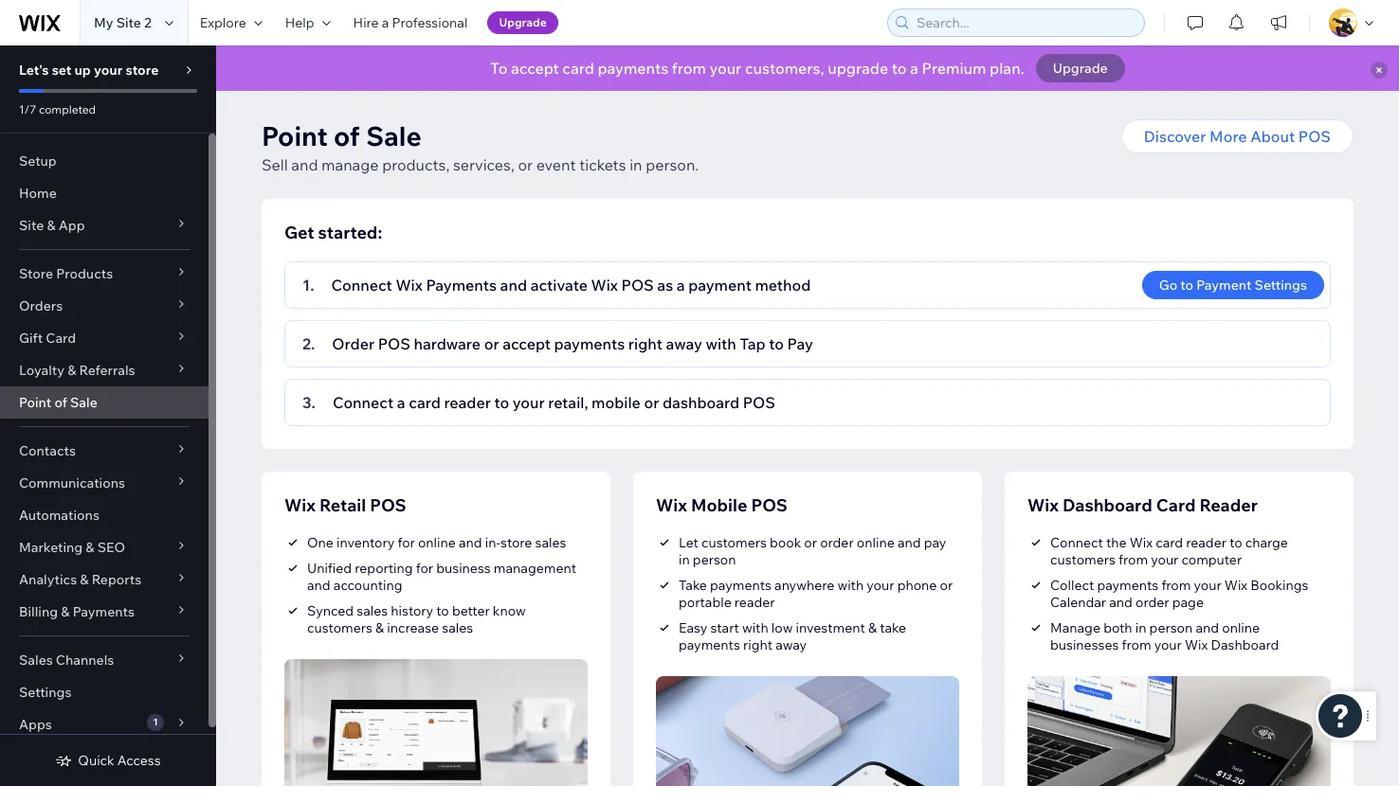 Task type: locate. For each thing, give the bounding box(es) containing it.
point inside point of sale sell and manage products, services, or event tickets in person.
[[262, 119, 328, 153]]

1 vertical spatial .
[[311, 335, 315, 354]]

1 horizontal spatial card
[[563, 59, 594, 78]]

0 horizontal spatial right
[[628, 335, 663, 354]]

products,
[[382, 155, 450, 174]]

settings down sales
[[19, 684, 72, 702]]

to left charge
[[1230, 535, 1242, 552]]

0 vertical spatial .
[[310, 276, 314, 295]]

app
[[59, 217, 85, 234]]

to left better
[[436, 603, 449, 620]]

to
[[892, 59, 907, 78], [1181, 277, 1194, 294], [769, 335, 784, 354], [494, 393, 509, 412], [1230, 535, 1242, 552], [436, 603, 449, 620]]

to left "pay"
[[769, 335, 784, 354]]

.
[[310, 276, 314, 295], [311, 335, 315, 354], [312, 393, 316, 412]]

1 horizontal spatial of
[[334, 119, 360, 153]]

0 vertical spatial sale
[[366, 119, 422, 153]]

sale inside the sidebar element
[[70, 394, 97, 411]]

1/7 completed
[[19, 102, 96, 117]]

of inside point of sale sell and manage products, services, or event tickets in person.
[[334, 119, 360, 153]]

upgrade
[[499, 15, 547, 29], [1053, 60, 1108, 77]]

sale up products,
[[366, 119, 422, 153]]

& for marketing
[[86, 539, 94, 556]]

upgrade for top upgrade button
[[499, 15, 547, 29]]

1 vertical spatial site
[[19, 217, 44, 234]]

order right book
[[820, 535, 854, 552]]

from inside to accept card payments from your customers, upgrade to a premium plan. alert
[[672, 59, 706, 78]]

upgrade up 'to'
[[499, 15, 547, 29]]

site down home
[[19, 217, 44, 234]]

1 horizontal spatial customers
[[702, 535, 767, 552]]

home
[[19, 185, 57, 202]]

2 vertical spatial card
[[1156, 535, 1183, 552]]

payments inside dropdown button
[[73, 604, 135, 621]]

customers,
[[745, 59, 824, 78]]

accept right 'to'
[[511, 59, 559, 78]]

point of sale link
[[0, 387, 209, 419]]

online down bookings
[[1222, 620, 1260, 637]]

to right 'upgrade'
[[892, 59, 907, 78]]

& left seo in the bottom left of the page
[[86, 539, 94, 556]]

wix down page
[[1185, 637, 1208, 654]]

0 vertical spatial site
[[116, 14, 141, 31]]

a inside alert
[[910, 59, 919, 78]]

wix up hardware
[[396, 276, 423, 295]]

automations link
[[0, 500, 209, 532]]

from
[[672, 59, 706, 78], [1119, 552, 1148, 569], [1162, 577, 1191, 594], [1122, 637, 1151, 654]]

2 horizontal spatial with
[[837, 577, 864, 594]]

automations
[[19, 507, 99, 524]]

1 vertical spatial sale
[[70, 394, 97, 411]]

2 horizontal spatial in
[[1136, 620, 1147, 637]]

payments inside connect the wix card reader to charge customers from your computer collect payments from your wix bookings calendar and order page manage both in person and online businesses from your wix dashboard
[[1097, 577, 1159, 594]]

1 horizontal spatial 1
[[302, 276, 310, 295]]

connect wix payments and activate wix pos as a payment method
[[331, 276, 811, 295]]

0 vertical spatial dashboard
[[1063, 495, 1153, 517]]

payments for &
[[73, 604, 135, 621]]

or
[[518, 155, 533, 174], [484, 335, 499, 354], [644, 393, 659, 412], [804, 535, 817, 552], [940, 577, 953, 594]]

payments for wix
[[426, 276, 497, 295]]

site & app
[[19, 217, 85, 234]]

to inside one inventory for online and in-store sales unified reporting for business management and accounting synced sales history to better know customers & increase sales
[[436, 603, 449, 620]]

1 inside the sidebar element
[[153, 717, 158, 729]]

to right go
[[1181, 277, 1194, 294]]

1 vertical spatial order
[[1136, 594, 1169, 611]]

of for point of sale
[[54, 394, 67, 411]]

or right phone
[[940, 577, 953, 594]]

1 vertical spatial payments
[[73, 604, 135, 621]]

1 vertical spatial upgrade
[[1053, 60, 1108, 77]]

0 vertical spatial away
[[666, 335, 702, 354]]

site right my
[[116, 14, 141, 31]]

accept inside alert
[[511, 59, 559, 78]]

1 horizontal spatial sale
[[366, 119, 422, 153]]

easy
[[679, 620, 707, 637]]

card right the 'gift'
[[46, 330, 76, 347]]

channels
[[56, 652, 114, 669]]

0 vertical spatial in
[[630, 155, 642, 174]]

upgrade button up 'to'
[[488, 11, 558, 34]]

completed
[[39, 102, 96, 117]]

0 horizontal spatial upgrade button
[[488, 11, 558, 34]]

and left pay
[[898, 535, 921, 552]]

0 horizontal spatial person
[[693, 552, 736, 569]]

2 horizontal spatial card
[[1156, 535, 1183, 552]]

order
[[820, 535, 854, 552], [1136, 594, 1169, 611]]

premium
[[922, 59, 986, 78]]

with left tap
[[706, 335, 736, 354]]

payments up hardware
[[426, 276, 497, 295]]

of inside the sidebar element
[[54, 394, 67, 411]]

0 vertical spatial 1
[[302, 276, 310, 295]]

1 vertical spatial card
[[409, 393, 441, 412]]

1 horizontal spatial for
[[416, 560, 433, 577]]

accounting
[[333, 577, 402, 594]]

point down loyalty
[[19, 394, 51, 411]]

0 horizontal spatial order
[[820, 535, 854, 552]]

store inside the sidebar element
[[126, 62, 159, 79]]

1 vertical spatial card
[[1156, 495, 1196, 517]]

1 horizontal spatial point
[[262, 119, 328, 153]]

2 vertical spatial in
[[1136, 620, 1147, 637]]

get started:
[[284, 222, 382, 244]]

0 horizontal spatial card
[[46, 330, 76, 347]]

sales right increase
[[442, 620, 473, 637]]

1 vertical spatial in
[[679, 552, 690, 569]]

wix right activate
[[591, 276, 618, 295]]

2 vertical spatial .
[[312, 393, 316, 412]]

analytics
[[19, 572, 77, 589]]

seo
[[97, 539, 125, 556]]

away up dashboard
[[666, 335, 702, 354]]

card down wix dashboard card reader
[[1156, 535, 1183, 552]]

online inside connect the wix card reader to charge customers from your computer collect payments from your wix bookings calendar and order page manage both in person and online businesses from your wix dashboard
[[1222, 620, 1260, 637]]

dashboard
[[1063, 495, 1153, 517], [1211, 637, 1279, 654]]

right down as in the top of the page
[[628, 335, 663, 354]]

0 horizontal spatial sale
[[70, 394, 97, 411]]

0 horizontal spatial online
[[418, 535, 456, 552]]

1 horizontal spatial with
[[742, 620, 769, 637]]

0 vertical spatial settings
[[1255, 277, 1307, 294]]

0 vertical spatial order
[[820, 535, 854, 552]]

2 horizontal spatial customers
[[1050, 552, 1116, 569]]

right right "start"
[[743, 637, 773, 654]]

point for point of sale
[[19, 394, 51, 411]]

calendar
[[1050, 594, 1106, 611]]

& right loyalty
[[67, 362, 76, 379]]

0 vertical spatial person
[[693, 552, 736, 569]]

upgrade inside to accept card payments from your customers, upgrade to a premium plan. alert
[[1053, 60, 1108, 77]]

sell
[[262, 155, 288, 174]]

& left app
[[47, 217, 56, 234]]

0 vertical spatial 2
[[144, 14, 151, 31]]

0 horizontal spatial card
[[409, 393, 441, 412]]

in up take
[[679, 552, 690, 569]]

sales up management
[[535, 535, 566, 552]]

1 horizontal spatial upgrade button
[[1036, 54, 1125, 82]]

store
[[126, 62, 159, 79], [501, 535, 532, 552]]

person inside connect the wix card reader to charge customers from your computer collect payments from your wix bookings calendar and order page manage both in person and online businesses from your wix dashboard
[[1150, 620, 1193, 637]]

billing & payments button
[[0, 596, 209, 629]]

0 vertical spatial card
[[563, 59, 594, 78]]

0 vertical spatial with
[[706, 335, 736, 354]]

2 horizontal spatial online
[[1222, 620, 1260, 637]]

contacts button
[[0, 435, 209, 467]]

1 horizontal spatial settings
[[1255, 277, 1307, 294]]

a
[[382, 14, 389, 31], [910, 59, 919, 78], [677, 276, 685, 295], [397, 393, 405, 412]]

let customers book or order online and pay in person take payments anywhere with your phone or portable reader easy start with low investment & take payments right away
[[679, 535, 953, 654]]

order inside connect the wix card reader to charge customers from your computer collect payments from your wix bookings calendar and order page manage both in person and online businesses from your wix dashboard
[[1136, 594, 1169, 611]]

1 horizontal spatial payments
[[426, 276, 497, 295]]

dashboard down bookings
[[1211, 637, 1279, 654]]

event
[[536, 155, 576, 174]]

to accept card payments from your customers, upgrade to a premium plan. alert
[[216, 46, 1399, 91]]

reader down hardware
[[444, 393, 491, 412]]

reader inside let customers book or order online and pay in person take payments anywhere with your phone or portable reader easy start with low investment & take payments right away
[[735, 594, 775, 611]]

1 horizontal spatial person
[[1150, 620, 1193, 637]]

reader down reader
[[1186, 535, 1227, 552]]

your left computer in the right of the page
[[1151, 552, 1179, 569]]

quick access button
[[55, 753, 161, 770]]

mobile
[[691, 495, 747, 517]]

1 vertical spatial upgrade button
[[1036, 54, 1125, 82]]

sales channels
[[19, 652, 114, 669]]

1 horizontal spatial reader
[[735, 594, 775, 611]]

3 .
[[302, 393, 316, 412]]

0 vertical spatial reader
[[444, 393, 491, 412]]

your left retail,
[[513, 393, 545, 412]]

sidebar element
[[0, 46, 216, 787]]

1 vertical spatial person
[[1150, 620, 1193, 637]]

0 vertical spatial right
[[628, 335, 663, 354]]

in inside let customers book or order online and pay in person take payments anywhere with your phone or portable reader easy start with low investment & take payments right away
[[679, 552, 690, 569]]

0 vertical spatial accept
[[511, 59, 559, 78]]

person up take
[[693, 552, 736, 569]]

for up reporting
[[398, 535, 415, 552]]

0 vertical spatial upgrade
[[499, 15, 547, 29]]

settings right payment
[[1255, 277, 1307, 294]]

0 vertical spatial payments
[[426, 276, 497, 295]]

charge
[[1245, 535, 1288, 552]]

orders
[[19, 298, 63, 315]]

a left premium
[[910, 59, 919, 78]]

with left low at the bottom right
[[742, 620, 769, 637]]

. left order
[[311, 335, 315, 354]]

online inside one inventory for online and in-store sales unified reporting for business management and accounting synced sales history to better know customers & increase sales
[[418, 535, 456, 552]]

one
[[307, 535, 334, 552]]

a right the '3 .'
[[397, 393, 405, 412]]

with right anywhere
[[837, 577, 864, 594]]

away down anywhere
[[776, 637, 807, 654]]

sale down loyalty & referrals
[[70, 394, 97, 411]]

1 vertical spatial for
[[416, 560, 433, 577]]

card inside alert
[[563, 59, 594, 78]]

1 horizontal spatial away
[[776, 637, 807, 654]]

payment
[[688, 276, 752, 295]]

reader up low at the bottom right
[[735, 594, 775, 611]]

get
[[284, 222, 314, 244]]

order pos hardware or accept payments right away with tap to pay
[[332, 335, 813, 354]]

my
[[94, 14, 113, 31]]

and right sell
[[291, 155, 318, 174]]

0 horizontal spatial settings
[[19, 684, 72, 702]]

customers inside connect the wix card reader to charge customers from your computer collect payments from your wix bookings calendar and order page manage both in person and online businesses from your wix dashboard
[[1050, 552, 1116, 569]]

pos
[[1299, 127, 1331, 146], [622, 276, 654, 295], [378, 335, 410, 354], [743, 393, 775, 412], [370, 495, 406, 517], [751, 495, 788, 517]]

store down "my site 2"
[[126, 62, 159, 79]]

1 horizontal spatial online
[[857, 535, 895, 552]]

& right billing
[[61, 604, 70, 621]]

1 vertical spatial connect
[[333, 393, 394, 412]]

1 vertical spatial reader
[[1186, 535, 1227, 552]]

0 horizontal spatial for
[[398, 535, 415, 552]]

2 vertical spatial connect
[[1050, 535, 1103, 552]]

&
[[47, 217, 56, 234], [67, 362, 76, 379], [86, 539, 94, 556], [80, 572, 89, 589], [61, 604, 70, 621], [375, 620, 384, 637], [868, 620, 877, 637]]

know
[[493, 603, 526, 620]]

order left page
[[1136, 594, 1169, 611]]

sale
[[366, 119, 422, 153], [70, 394, 97, 411]]

customers down accounting
[[307, 620, 373, 637]]

to inside button
[[1181, 277, 1194, 294]]

products
[[56, 265, 113, 283]]

0 vertical spatial card
[[46, 330, 76, 347]]

mobile
[[592, 393, 641, 412]]

0 vertical spatial of
[[334, 119, 360, 153]]

1 vertical spatial settings
[[19, 684, 72, 702]]

wix retail pos
[[284, 495, 406, 517]]

& inside popup button
[[67, 362, 76, 379]]

payment
[[1197, 277, 1252, 294]]

businesses
[[1050, 637, 1119, 654]]

site inside dropdown button
[[19, 217, 44, 234]]

0 horizontal spatial store
[[126, 62, 159, 79]]

help button
[[274, 0, 342, 46]]

& left reports
[[80, 572, 89, 589]]

low
[[772, 620, 793, 637]]

0 vertical spatial store
[[126, 62, 159, 79]]

for
[[398, 535, 415, 552], [416, 560, 433, 577]]

& for analytics
[[80, 572, 89, 589]]

1
[[302, 276, 310, 295], [153, 717, 158, 729]]

a right hire
[[382, 14, 389, 31]]

0 vertical spatial connect
[[331, 276, 392, 295]]

your down computer in the right of the page
[[1194, 577, 1222, 594]]

sale for point of sale
[[70, 394, 97, 411]]

my site 2
[[94, 14, 151, 31]]

2 horizontal spatial sales
[[535, 535, 566, 552]]

customers down the wix mobile pos
[[702, 535, 767, 552]]

online up business
[[418, 535, 456, 552]]

0 horizontal spatial in
[[630, 155, 642, 174]]

billing
[[19, 604, 58, 621]]

pos right about
[[1299, 127, 1331, 146]]

0 horizontal spatial with
[[706, 335, 736, 354]]

1 horizontal spatial upgrade
[[1053, 60, 1108, 77]]

card right 'to'
[[563, 59, 594, 78]]

or right mobile
[[644, 393, 659, 412]]

0 horizontal spatial 1
[[153, 717, 158, 729]]

0 horizontal spatial dashboard
[[1063, 495, 1153, 517]]

in inside point of sale sell and manage products, services, or event tickets in person.
[[630, 155, 642, 174]]

and down page
[[1196, 620, 1219, 637]]

online left pay
[[857, 535, 895, 552]]

point inside the sidebar element
[[19, 394, 51, 411]]

1 vertical spatial 1
[[153, 717, 158, 729]]

pay
[[924, 535, 946, 552]]

settings
[[1255, 277, 1307, 294], [19, 684, 72, 702]]

1 horizontal spatial dashboard
[[1211, 637, 1279, 654]]

site
[[116, 14, 141, 31], [19, 217, 44, 234]]

1 down get
[[302, 276, 310, 295]]

card inside connect the wix card reader to charge customers from your computer collect payments from your wix bookings calendar and order page manage both in person and online businesses from your wix dashboard
[[1156, 535, 1183, 552]]

point
[[262, 119, 328, 153], [19, 394, 51, 411]]

1 vertical spatial accept
[[503, 335, 551, 354]]

discover more about pos
[[1144, 127, 1331, 146]]

& left increase
[[375, 620, 384, 637]]

settings link
[[0, 677, 209, 709]]

1 horizontal spatial store
[[501, 535, 532, 552]]

a right as in the top of the page
[[677, 276, 685, 295]]

synced
[[307, 603, 354, 620]]

1 horizontal spatial right
[[743, 637, 773, 654]]

1 vertical spatial right
[[743, 637, 773, 654]]

1 vertical spatial 2
[[302, 335, 311, 354]]

card down hardware
[[409, 393, 441, 412]]

0 horizontal spatial customers
[[307, 620, 373, 637]]

2 left order
[[302, 335, 311, 354]]

your left customers, at the right top
[[710, 59, 742, 78]]

upgrade button inside alert
[[1036, 54, 1125, 82]]

to inside connect the wix card reader to charge customers from your computer collect payments from your wix bookings calendar and order page manage both in person and online businesses from your wix dashboard
[[1230, 535, 1242, 552]]

wix down computer in the right of the page
[[1225, 577, 1248, 594]]

payments
[[426, 276, 497, 295], [73, 604, 135, 621]]

in right the tickets
[[630, 155, 642, 174]]

1 vertical spatial away
[[776, 637, 807, 654]]

contacts
[[19, 443, 76, 460]]

. down 2 . in the left of the page
[[312, 393, 316, 412]]

with
[[706, 335, 736, 354], [837, 577, 864, 594], [742, 620, 769, 637]]

payments down analytics & reports popup button
[[73, 604, 135, 621]]

your left phone
[[867, 577, 894, 594]]

wix right the at the bottom right of page
[[1130, 535, 1153, 552]]

& left take
[[868, 620, 877, 637]]

1 horizontal spatial in
[[679, 552, 690, 569]]

1 up access at the bottom of the page
[[153, 717, 158, 729]]

connect right 1 . at the top
[[331, 276, 392, 295]]

your down page
[[1154, 637, 1182, 654]]

or left event
[[518, 155, 533, 174]]

point up sell
[[262, 119, 328, 153]]

connect inside connect the wix card reader to charge customers from your computer collect payments from your wix bookings calendar and order page manage both in person and online businesses from your wix dashboard
[[1050, 535, 1103, 552]]

1 horizontal spatial card
[[1156, 495, 1196, 517]]

for left business
[[416, 560, 433, 577]]

sale inside point of sale sell and manage products, services, or event tickets in person.
[[366, 119, 422, 153]]

. down get
[[310, 276, 314, 295]]

gift
[[19, 330, 43, 347]]

of
[[334, 119, 360, 153], [54, 394, 67, 411]]

person down page
[[1150, 620, 1193, 637]]

and
[[291, 155, 318, 174], [500, 276, 527, 295], [459, 535, 482, 552], [898, 535, 921, 552], [307, 577, 331, 594], [1109, 594, 1133, 611], [1196, 620, 1219, 637]]

card left reader
[[1156, 495, 1196, 517]]

1 horizontal spatial order
[[1136, 594, 1169, 611]]

0 horizontal spatial of
[[54, 394, 67, 411]]

reader
[[1200, 495, 1258, 517]]



Task type: vqa. For each thing, say whether or not it's contained in the screenshot.


Task type: describe. For each thing, give the bounding box(es) containing it.
in-
[[485, 535, 501, 552]]

point for point of sale sell and manage products, services, or event tickets in person.
[[262, 119, 328, 153]]

hardware
[[414, 335, 481, 354]]

0 vertical spatial upgrade button
[[488, 11, 558, 34]]

2 vertical spatial with
[[742, 620, 769, 637]]

unified
[[307, 560, 352, 577]]

pos right order
[[378, 335, 410, 354]]

sale for point of sale sell and manage products, services, or event tickets in person.
[[366, 119, 422, 153]]

discover more about pos button
[[1121, 119, 1354, 154]]

connect a card reader to your retail, mobile or dashboard pos
[[333, 393, 775, 412]]

away inside let customers book or order online and pay in person take payments anywhere with your phone or portable reader easy start with low investment & take payments right away
[[776, 637, 807, 654]]

0 horizontal spatial away
[[666, 335, 702, 354]]

access
[[117, 753, 161, 770]]

upgrade for upgrade button in the alert
[[1053, 60, 1108, 77]]

0 vertical spatial for
[[398, 535, 415, 552]]

your inside the sidebar element
[[94, 62, 123, 79]]

both
[[1104, 620, 1133, 637]]

retail,
[[548, 393, 588, 412]]

and left in-
[[459, 535, 482, 552]]

start
[[710, 620, 739, 637]]

method
[[755, 276, 811, 295]]

retail
[[320, 495, 366, 517]]

or inside point of sale sell and manage products, services, or event tickets in person.
[[518, 155, 533, 174]]

as
[[657, 276, 673, 295]]

setup
[[19, 153, 57, 170]]

orders button
[[0, 290, 209, 322]]

manage
[[321, 155, 379, 174]]

. for 3
[[312, 393, 316, 412]]

pos inside discover more about pos button
[[1299, 127, 1331, 146]]

let
[[679, 535, 699, 552]]

point of sale
[[19, 394, 97, 411]]

settings inside button
[[1255, 277, 1307, 294]]

loyalty
[[19, 362, 64, 379]]

marketing & seo
[[19, 539, 125, 556]]

explore
[[200, 14, 246, 31]]

and inside point of sale sell and manage products, services, or event tickets in person.
[[291, 155, 318, 174]]

& for site
[[47, 217, 56, 234]]

management
[[494, 560, 576, 577]]

quick
[[78, 753, 114, 770]]

started:
[[318, 222, 382, 244]]

take
[[679, 577, 707, 594]]

investment
[[796, 620, 865, 637]]

hire a professional
[[353, 14, 468, 31]]

in inside connect the wix card reader to charge customers from your computer collect payments from your wix bookings calendar and order page manage both in person and online businesses from your wix dashboard
[[1136, 620, 1147, 637]]

sales channels button
[[0, 645, 209, 677]]

Search... field
[[911, 9, 1139, 36]]

the
[[1106, 535, 1127, 552]]

and left activate
[[500, 276, 527, 295]]

card inside popup button
[[46, 330, 76, 347]]

or right hardware
[[484, 335, 499, 354]]

apps
[[19, 717, 52, 734]]

1 for 1 .
[[302, 276, 310, 295]]

1 for 1
[[153, 717, 158, 729]]

. for 2
[[311, 335, 315, 354]]

referrals
[[79, 362, 135, 379]]

and up synced
[[307, 577, 331, 594]]

history
[[391, 603, 433, 620]]

business
[[436, 560, 491, 577]]

& for loyalty
[[67, 362, 76, 379]]

1 horizontal spatial site
[[116, 14, 141, 31]]

to inside alert
[[892, 59, 907, 78]]

order inside let customers book or order online and pay in person take payments anywhere with your phone or portable reader easy start with low investment & take payments right away
[[820, 535, 854, 552]]

about
[[1251, 127, 1295, 146]]

store
[[19, 265, 53, 283]]

0 horizontal spatial reader
[[444, 393, 491, 412]]

card for payments
[[563, 59, 594, 78]]

right inside let customers book or order online and pay in person take payments anywhere with your phone or portable reader easy start with low investment & take payments right away
[[743, 637, 773, 654]]

plan.
[[990, 59, 1025, 78]]

let's set up your store
[[19, 62, 159, 79]]

to left retail,
[[494, 393, 509, 412]]

online inside let customers book or order online and pay in person take payments anywhere with your phone or portable reader easy start with low investment & take payments right away
[[857, 535, 895, 552]]

dashboard
[[663, 393, 740, 412]]

payments inside alert
[[598, 59, 669, 78]]

pos up "inventory"
[[370, 495, 406, 517]]

and inside let customers book or order online and pay in person take payments anywhere with your phone or portable reader easy start with low investment & take payments right away
[[898, 535, 921, 552]]

tickets
[[579, 155, 626, 174]]

analytics & reports button
[[0, 564, 209, 596]]

wix dashboard card reader
[[1028, 495, 1258, 517]]

& inside let customers book or order online and pay in person take payments anywhere with your phone or portable reader easy start with low investment & take payments right away
[[868, 620, 877, 637]]

loyalty & referrals
[[19, 362, 135, 379]]

& for billing
[[61, 604, 70, 621]]

anywhere
[[775, 577, 835, 594]]

store inside one inventory for online and in-store sales unified reporting for business management and accounting synced sales history to better know customers & increase sales
[[501, 535, 532, 552]]

wix up let on the left bottom of page
[[656, 495, 687, 517]]

or right book
[[804, 535, 817, 552]]

communications button
[[0, 467, 209, 500]]

settings inside 'link'
[[19, 684, 72, 702]]

0 horizontal spatial sales
[[357, 603, 388, 620]]

1 vertical spatial with
[[837, 577, 864, 594]]

services,
[[453, 155, 515, 174]]

pos left as in the top of the page
[[622, 276, 654, 295]]

book
[[770, 535, 801, 552]]

1 horizontal spatial sales
[[442, 620, 473, 637]]

store products
[[19, 265, 113, 283]]

0 horizontal spatial 2
[[144, 14, 151, 31]]

pos up book
[[751, 495, 788, 517]]

card for reader
[[409, 393, 441, 412]]

setup link
[[0, 145, 209, 177]]

page
[[1172, 594, 1204, 611]]

wix up one at the bottom left of the page
[[284, 495, 316, 517]]

connect the wix card reader to charge customers from your computer collect payments from your wix bookings calendar and order page manage both in person and online businesses from your wix dashboard
[[1050, 535, 1309, 654]]

1 horizontal spatial 2
[[302, 335, 311, 354]]

pos right dashboard
[[743, 393, 775, 412]]

to accept card payments from your customers, upgrade to a premium plan.
[[490, 59, 1025, 78]]

customers inside let customers book or order online and pay in person take payments anywhere with your phone or portable reader easy start with low investment & take payments right away
[[702, 535, 767, 552]]

3
[[302, 393, 312, 412]]

set
[[52, 62, 71, 79]]

home link
[[0, 177, 209, 210]]

dashboard inside connect the wix card reader to charge customers from your computer collect payments from your wix bookings calendar and order page manage both in person and online businesses from your wix dashboard
[[1211, 637, 1279, 654]]

upgrade
[[828, 59, 889, 78]]

go to payment settings button
[[1142, 271, 1324, 300]]

connect for connect wix payments and activate wix pos as a payment method
[[331, 276, 392, 295]]

wix up collect
[[1028, 495, 1059, 517]]

marketing & seo button
[[0, 532, 209, 564]]

reader inside connect the wix card reader to charge customers from your computer collect payments from your wix bookings calendar and order page manage both in person and online businesses from your wix dashboard
[[1186, 535, 1227, 552]]

bookings
[[1251, 577, 1309, 594]]

go to payment settings
[[1159, 277, 1307, 294]]

of for point of sale sell and manage products, services, or event tickets in person.
[[334, 119, 360, 153]]

. for 1
[[310, 276, 314, 295]]

computer
[[1182, 552, 1242, 569]]

person inside let customers book or order online and pay in person take payments anywhere with your phone or portable reader easy start with low investment & take payments right away
[[693, 552, 736, 569]]

go
[[1159, 277, 1178, 294]]

and up both
[[1109, 594, 1133, 611]]

your inside let customers book or order online and pay in person take payments anywhere with your phone or portable reader easy start with low investment & take payments right away
[[867, 577, 894, 594]]

customers inside one inventory for online and in-store sales unified reporting for business management and accounting synced sales history to better know customers & increase sales
[[307, 620, 373, 637]]

phone
[[897, 577, 937, 594]]

2 .
[[302, 335, 315, 354]]

analytics & reports
[[19, 572, 141, 589]]

better
[[452, 603, 490, 620]]

& inside one inventory for online and in-store sales unified reporting for business management and accounting synced sales history to better know customers & increase sales
[[375, 620, 384, 637]]

gift card button
[[0, 322, 209, 355]]

quick access
[[78, 753, 161, 770]]

activate
[[531, 276, 588, 295]]

connect for connect a card reader to your retail, mobile or dashboard pos
[[333, 393, 394, 412]]

your inside to accept card payments from your customers, upgrade to a premium plan. alert
[[710, 59, 742, 78]]

hire a professional link
[[342, 0, 479, 46]]

reports
[[92, 572, 141, 589]]

inventory
[[337, 535, 395, 552]]

more
[[1210, 127, 1247, 146]]

discover
[[1144, 127, 1206, 146]]

order
[[332, 335, 375, 354]]



